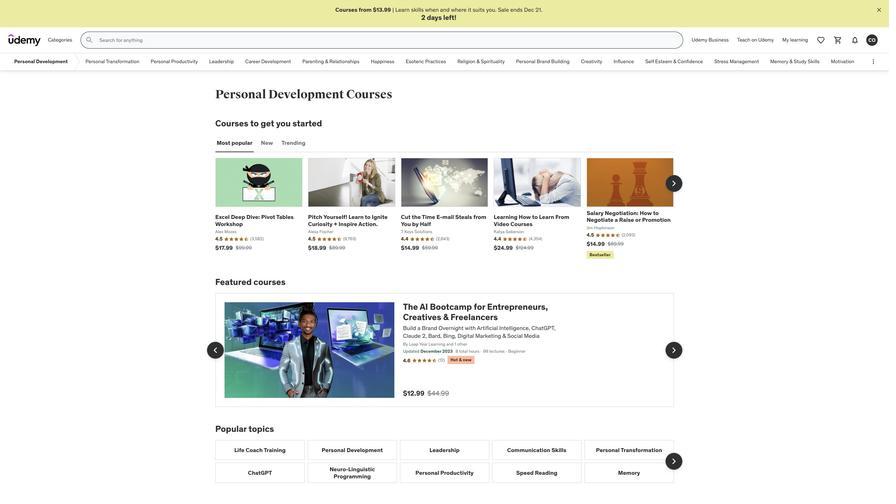 Task type: locate. For each thing, give the bounding box(es) containing it.
by
[[403, 342, 408, 347]]

how right video
[[519, 214, 531, 221]]

personal brand building
[[517, 58, 570, 65]]

courses
[[254, 277, 286, 288]]

building
[[552, 58, 570, 65]]

0 horizontal spatial personal transformation link
[[80, 53, 145, 70]]

most popular
[[217, 139, 253, 146]]

0 horizontal spatial learn
[[349, 214, 364, 221]]

promotion
[[643, 216, 671, 224]]

business
[[709, 37, 729, 43]]

learn right yourself!
[[349, 214, 364, 221]]

memory inside carousel element
[[619, 470, 641, 477]]

& left social
[[503, 333, 506, 340]]

skills
[[808, 58, 820, 65], [552, 447, 567, 454]]

trending
[[282, 139, 306, 146]]

the ai bootcamp for entrepreneurs, creatives & freelancers build a brand overnight with artificial intelligence, chatgpt, claude 2, bard, bing, digital marketing & social media by leap year learning and 1 other
[[403, 302, 556, 347]]

memory & study skills link
[[765, 53, 826, 70]]

1 vertical spatial a
[[418, 325, 421, 332]]

when
[[425, 6, 439, 13]]

brand up 2,
[[422, 325, 437, 332]]

leadership link inside carousel element
[[400, 440, 490, 460]]

personal transformation up memory link
[[596, 447, 663, 454]]

1 horizontal spatial learning
[[494, 214, 518, 221]]

1 vertical spatial personal development
[[322, 447, 383, 454]]

0 vertical spatial and
[[440, 6, 450, 13]]

1 vertical spatial and
[[447, 342, 454, 347]]

0 horizontal spatial memory
[[619, 470, 641, 477]]

memory for memory & study skills
[[771, 58, 789, 65]]

personal
[[14, 58, 35, 65], [86, 58, 105, 65], [151, 58, 170, 65], [517, 58, 536, 65], [215, 87, 266, 102], [322, 447, 346, 454], [596, 447, 620, 454], [416, 470, 439, 477]]

1 horizontal spatial personal transformation
[[596, 447, 663, 454]]

development up the started at the top
[[268, 87, 344, 102]]

0 vertical spatial learning
[[494, 214, 518, 221]]

udemy business link
[[688, 32, 734, 49]]

most
[[217, 139, 230, 146]]

happiness link
[[365, 53, 400, 70]]

you
[[401, 220, 411, 227]]

personal development link down udemy image
[[9, 53, 73, 70]]

1 horizontal spatial leadership link
[[400, 440, 490, 460]]

1 horizontal spatial brand
[[537, 58, 551, 65]]

popular topics
[[215, 424, 274, 435]]

leadership inside carousel element
[[430, 447, 460, 454]]

1 horizontal spatial personal productivity link
[[400, 463, 490, 483]]

to right or
[[654, 210, 659, 217]]

salary negotiation: how to negotiate a raise or promotion link
[[587, 210, 671, 224]]

development inside carousel element
[[347, 447, 383, 454]]

influence
[[614, 58, 634, 65]]

negotiate
[[587, 216, 614, 224]]

development up linguistic
[[347, 447, 383, 454]]

3 next image from the top
[[669, 456, 680, 468]]

personal productivity inside carousel element
[[416, 470, 474, 477]]

0 vertical spatial personal development
[[14, 58, 68, 65]]

carousel element containing the ai bootcamp for entrepreneurs, creatives & freelancers
[[207, 293, 683, 407]]

career
[[245, 58, 260, 65]]

entrepreneurs,
[[488, 302, 548, 313]]

or
[[636, 216, 641, 224]]

courses from $13.99 | learn skills when and where it suits you. sale ends dec 21. 2 days left!
[[336, 6, 543, 22]]

1 horizontal spatial learn
[[396, 6, 410, 13]]

0 vertical spatial leadership
[[209, 58, 234, 65]]

1 horizontal spatial from
[[474, 214, 487, 221]]

skills up reading
[[552, 447, 567, 454]]

steals
[[456, 214, 473, 221]]

1 vertical spatial from
[[474, 214, 487, 221]]

0 vertical spatial personal development link
[[9, 53, 73, 70]]

0 vertical spatial productivity
[[171, 58, 198, 65]]

communication skills
[[508, 447, 567, 454]]

development right career at the top of the page
[[262, 58, 291, 65]]

and up left!
[[440, 6, 450, 13]]

half
[[420, 220, 431, 227]]

memory & study skills
[[771, 58, 820, 65]]

personal transformation link down submit search icon on the left top of page
[[80, 53, 145, 70]]

0 vertical spatial next image
[[669, 178, 680, 189]]

next image for salary negotiation: how to negotiate a raise or promotion
[[669, 178, 680, 189]]

2,
[[422, 333, 427, 340]]

1 horizontal spatial memory
[[771, 58, 789, 65]]

it
[[468, 6, 472, 13]]

1 vertical spatial productivity
[[441, 470, 474, 477]]

relationships
[[330, 58, 360, 65]]

learning
[[494, 214, 518, 221], [429, 342, 446, 347]]

0 vertical spatial leadership link
[[204, 53, 240, 70]]

1 horizontal spatial personal transformation link
[[585, 440, 674, 460]]

2 horizontal spatial learn
[[539, 214, 555, 221]]

1 horizontal spatial leadership
[[430, 447, 460, 454]]

1 vertical spatial personal transformation
[[596, 447, 663, 454]]

personal transformation down submit search icon on the left top of page
[[86, 58, 139, 65]]

2
[[422, 13, 426, 22]]

how right raise
[[640, 210, 652, 217]]

next image
[[669, 178, 680, 189], [669, 345, 680, 356], [669, 456, 680, 468]]

a right build at bottom left
[[418, 325, 421, 332]]

featured courses
[[215, 277, 286, 288]]

life
[[234, 447, 245, 454]]

speed
[[517, 470, 534, 477]]

0 horizontal spatial learning
[[429, 342, 446, 347]]

stress management
[[715, 58, 760, 65]]

1 vertical spatial leadership link
[[400, 440, 490, 460]]

0 horizontal spatial transformation
[[106, 58, 139, 65]]

0 vertical spatial personal productivity link
[[145, 53, 204, 70]]

programming
[[334, 473, 371, 480]]

carousel element containing salary negotiation: how to negotiate a raise or promotion
[[215, 158, 683, 261]]

& left study
[[790, 58, 793, 65]]

personal development
[[14, 58, 68, 65], [322, 447, 383, 454]]

december
[[421, 349, 442, 354]]

1 vertical spatial personal productivity
[[416, 470, 474, 477]]

the
[[412, 214, 421, 221]]

0 horizontal spatial personal development
[[14, 58, 68, 65]]

1 vertical spatial transformation
[[621, 447, 663, 454]]

co link
[[864, 32, 881, 49]]

close image
[[876, 6, 883, 13]]

excel deep dive: pivot tables workshop
[[215, 214, 294, 227]]

to left ignite
[[365, 214, 371, 221]]

1 vertical spatial brand
[[422, 325, 437, 332]]

1 horizontal spatial transformation
[[621, 447, 663, 454]]

new
[[463, 357, 472, 363]]

1 vertical spatial memory
[[619, 470, 641, 477]]

to left from on the right
[[533, 214, 538, 221]]

1 horizontal spatial personal productivity
[[416, 470, 474, 477]]

udemy right on
[[759, 37, 775, 43]]

0 horizontal spatial skills
[[552, 447, 567, 454]]

skills right study
[[808, 58, 820, 65]]

udemy left business
[[692, 37, 708, 43]]

learn
[[396, 6, 410, 13], [349, 214, 364, 221], [539, 214, 555, 221]]

and inside courses from $13.99 | learn skills when and where it suits you. sale ends dec 21. 2 days left!
[[440, 6, 450, 13]]

bing,
[[443, 333, 457, 340]]

udemy image
[[9, 34, 41, 46]]

cut the time e-mail steals from you by half
[[401, 214, 487, 227]]

left!
[[444, 13, 457, 22]]

personal transformation inside carousel element
[[596, 447, 663, 454]]

personal development link up linguistic
[[308, 440, 397, 460]]

most popular button
[[215, 135, 254, 152]]

shopping cart with 0 items image
[[834, 36, 843, 44]]

action.
[[359, 220, 378, 227]]

topics
[[249, 424, 274, 435]]

categories button
[[44, 32, 76, 49]]

new
[[261, 139, 273, 146]]

carousel element
[[215, 158, 683, 261], [207, 293, 683, 407], [215, 440, 683, 483]]

carousel element for popular topics
[[215, 440, 683, 483]]

brand left building
[[537, 58, 551, 65]]

from
[[556, 214, 570, 221]]

a left raise
[[615, 216, 618, 224]]

from right steals
[[474, 214, 487, 221]]

happiness
[[371, 58, 395, 65]]

1 vertical spatial skills
[[552, 447, 567, 454]]

0 horizontal spatial udemy
[[692, 37, 708, 43]]

motivation
[[832, 58, 855, 65]]

0 vertical spatial a
[[615, 216, 618, 224]]

0 horizontal spatial personal development link
[[9, 53, 73, 70]]

esoteric practices link
[[400, 53, 452, 70]]

hot
[[451, 357, 458, 363]]

0 horizontal spatial brand
[[422, 325, 437, 332]]

1 vertical spatial personal development link
[[308, 440, 397, 460]]

productivity inside carousel element
[[441, 470, 474, 477]]

udemy
[[692, 37, 708, 43], [759, 37, 775, 43]]

1 vertical spatial next image
[[669, 345, 680, 356]]

1 horizontal spatial udemy
[[759, 37, 775, 43]]

learn left from on the right
[[539, 214, 555, 221]]

$44.99
[[428, 389, 449, 398]]

self
[[646, 58, 654, 65]]

on
[[752, 37, 758, 43]]

0 vertical spatial personal transformation link
[[80, 53, 145, 70]]

carousel element containing life coach training
[[215, 440, 683, 483]]

training
[[264, 447, 286, 454]]

creativity link
[[576, 53, 608, 70]]

from
[[359, 6, 372, 13], [474, 214, 487, 221]]

1 vertical spatial personal productivity link
[[400, 463, 490, 483]]

1 horizontal spatial a
[[615, 216, 618, 224]]

raise
[[620, 216, 635, 224]]

0 vertical spatial from
[[359, 6, 372, 13]]

2 vertical spatial carousel element
[[215, 440, 683, 483]]

learning inside the ai bootcamp for entrepreneurs, creatives & freelancers build a brand overnight with artificial intelligence, chatgpt, claude 2, bard, bing, digital marketing & social media by leap year learning and 1 other
[[429, 342, 446, 347]]

how inside salary negotiation: how to negotiate a raise or promotion
[[640, 210, 652, 217]]

0 vertical spatial skills
[[808, 58, 820, 65]]

courses inside learning how to learn from video courses
[[511, 220, 533, 227]]

0 horizontal spatial a
[[418, 325, 421, 332]]

0 horizontal spatial how
[[519, 214, 531, 221]]

practices
[[426, 58, 446, 65]]

personal transformation link up memory link
[[585, 440, 674, 460]]

personal transformation
[[86, 58, 139, 65], [596, 447, 663, 454]]

1 vertical spatial carousel element
[[207, 293, 683, 407]]

0 horizontal spatial from
[[359, 6, 372, 13]]

learn inside pitch yourself! learn to ignite curiosity + inspire action.
[[349, 214, 364, 221]]

leap
[[409, 342, 419, 347]]

leadership link
[[204, 53, 240, 70], [400, 440, 490, 460]]

0 vertical spatial carousel element
[[215, 158, 683, 261]]

wishlist image
[[817, 36, 826, 44]]

learn right | at the top left of the page
[[396, 6, 410, 13]]

notifications image
[[851, 36, 860, 44]]

0 vertical spatial personal transformation
[[86, 58, 139, 65]]

from left $13.99
[[359, 6, 372, 13]]

1 vertical spatial leadership
[[430, 447, 460, 454]]

1 horizontal spatial productivity
[[441, 470, 474, 477]]

1 vertical spatial learning
[[429, 342, 446, 347]]

from inside cut the time e-mail steals from you by half
[[474, 214, 487, 221]]

0 vertical spatial memory
[[771, 58, 789, 65]]

development
[[36, 58, 68, 65], [262, 58, 291, 65], [268, 87, 344, 102], [347, 447, 383, 454]]

linguistic
[[349, 466, 375, 473]]

self esteem & confidence link
[[640, 53, 709, 70]]

8
[[456, 349, 458, 354]]

1 horizontal spatial personal development
[[322, 447, 383, 454]]

1 next image from the top
[[669, 178, 680, 189]]

ai
[[420, 302, 428, 313]]

personal productivity link
[[145, 53, 204, 70], [400, 463, 490, 483]]

2 vertical spatial next image
[[669, 456, 680, 468]]

how inside learning how to learn from video courses
[[519, 214, 531, 221]]

communication skills link
[[492, 440, 582, 460]]

2 next image from the top
[[669, 345, 680, 356]]

a inside the ai bootcamp for entrepreneurs, creatives & freelancers build a brand overnight with artificial intelligence, chatgpt, claude 2, bard, bing, digital marketing & social media by leap year learning and 1 other
[[418, 325, 421, 332]]

personal development up linguistic
[[322, 447, 383, 454]]

next image for leadership
[[669, 456, 680, 468]]

0 vertical spatial personal productivity
[[151, 58, 198, 65]]

and left 1
[[447, 342, 454, 347]]

1
[[455, 342, 456, 347]]

& right parenting
[[325, 58, 328, 65]]

1 horizontal spatial how
[[640, 210, 652, 217]]

personal development down udemy image
[[14, 58, 68, 65]]

life coach training
[[234, 447, 286, 454]]

creativity
[[581, 58, 603, 65]]

0 horizontal spatial personal productivity
[[151, 58, 198, 65]]

learning inside learning how to learn from video courses
[[494, 214, 518, 221]]

suits
[[473, 6, 485, 13]]



Task type: describe. For each thing, give the bounding box(es) containing it.
by
[[412, 220, 419, 227]]

brand inside the ai bootcamp for entrepreneurs, creatives & freelancers build a brand overnight with artificial intelligence, chatgpt, claude 2, bard, bing, digital marketing & social media by leap year learning and 1 other
[[422, 325, 437, 332]]

& right the hot
[[459, 357, 462, 363]]

trending button
[[280, 135, 307, 152]]

parenting
[[303, 58, 324, 65]]

religion & spirituality
[[458, 58, 505, 65]]

carousel element for featured courses
[[207, 293, 683, 407]]

started
[[293, 118, 322, 129]]

other
[[457, 342, 468, 347]]

lectures
[[490, 349, 505, 354]]

digital
[[458, 333, 474, 340]]

excel deep dive: pivot tables workshop link
[[215, 214, 294, 227]]

learn inside learning how to learn from video courses
[[539, 214, 555, 221]]

featured
[[215, 277, 252, 288]]

esteem
[[656, 58, 673, 65]]

personal development courses
[[215, 87, 393, 102]]

video
[[494, 220, 510, 227]]

speed reading
[[517, 470, 558, 477]]

0 horizontal spatial leadership
[[209, 58, 234, 65]]

categories
[[48, 37, 72, 43]]

for
[[474, 302, 486, 313]]

pitch yourself! learn to ignite curiosity + inspire action.
[[308, 214, 388, 227]]

4.6
[[403, 358, 411, 364]]

esoteric practices
[[406, 58, 446, 65]]

courses inside courses from $13.99 | learn skills when and where it suits you. sale ends dec 21. 2 days left!
[[336, 6, 358, 13]]

time
[[422, 214, 436, 221]]

chatgpt link
[[215, 463, 305, 483]]

reading
[[535, 470, 558, 477]]

transformation inside carousel element
[[621, 447, 663, 454]]

intelligence,
[[500, 325, 531, 332]]

ignite
[[372, 214, 388, 221]]

artificial
[[477, 325, 498, 332]]

to inside pitch yourself! learn to ignite curiosity + inspire action.
[[365, 214, 371, 221]]

$12.99 $44.99
[[403, 389, 449, 398]]

99 lectures
[[483, 349, 505, 354]]

+
[[334, 220, 338, 227]]

e-
[[437, 214, 443, 221]]

esoteric
[[406, 58, 424, 65]]

beginner
[[509, 349, 526, 354]]

my
[[783, 37, 790, 43]]

motivation link
[[826, 53, 861, 70]]

development down categories dropdown button
[[36, 58, 68, 65]]

memory link
[[585, 463, 674, 483]]

courses to get you started
[[215, 118, 322, 129]]

religion & spirituality link
[[452, 53, 511, 70]]

bootcamp
[[430, 302, 472, 313]]

chatgpt
[[248, 470, 272, 477]]

learn inside courses from $13.99 | learn skills when and where it suits you. sale ends dec 21. 2 days left!
[[396, 6, 410, 13]]

my learning link
[[779, 32, 813, 49]]

communication
[[508, 447, 551, 454]]

0 vertical spatial transformation
[[106, 58, 139, 65]]

1 horizontal spatial personal development link
[[308, 440, 397, 460]]

& right religion
[[477, 58, 480, 65]]

stress management link
[[709, 53, 765, 70]]

neuro-linguistic programming
[[330, 466, 375, 480]]

& up overnight
[[443, 312, 449, 323]]

2 udemy from the left
[[759, 37, 775, 43]]

negotiation:
[[605, 210, 639, 217]]

personal development inside carousel element
[[322, 447, 383, 454]]

$12.99
[[403, 389, 425, 398]]

21.
[[536, 6, 543, 13]]

(12)
[[439, 358, 445, 363]]

2023
[[443, 349, 453, 354]]

dive:
[[247, 214, 260, 221]]

neuro-linguistic programming link
[[308, 463, 397, 483]]

Search for anything text field
[[98, 34, 675, 46]]

and inside the ai bootcamp for entrepreneurs, creatives & freelancers build a brand overnight with artificial intelligence, chatgpt, claude 2, bard, bing, digital marketing & social media by leap year learning and 1 other
[[447, 342, 454, 347]]

to left get
[[250, 118, 259, 129]]

coach
[[246, 447, 263, 454]]

self esteem & confidence
[[646, 58, 704, 65]]

0 horizontal spatial leadership link
[[204, 53, 240, 70]]

teach on udemy link
[[734, 32, 779, 49]]

social
[[508, 333, 523, 340]]

1 vertical spatial personal transformation link
[[585, 440, 674, 460]]

skills inside carousel element
[[552, 447, 567, 454]]

to inside learning how to learn from video courses
[[533, 214, 538, 221]]

0 horizontal spatial personal transformation
[[86, 58, 139, 65]]

the
[[403, 302, 418, 313]]

previous image
[[210, 345, 221, 356]]

learning how to learn from video courses link
[[494, 214, 570, 227]]

1 udemy from the left
[[692, 37, 708, 43]]

skills
[[411, 6, 424, 13]]

total
[[459, 349, 468, 354]]

0 vertical spatial brand
[[537, 58, 551, 65]]

a inside salary negotiation: how to negotiate a raise or promotion
[[615, 216, 618, 224]]

marketing
[[476, 333, 501, 340]]

teach on udemy
[[738, 37, 775, 43]]

personal brand building link
[[511, 53, 576, 70]]

memory for memory
[[619, 470, 641, 477]]

& right esteem
[[674, 58, 677, 65]]

deep
[[231, 214, 245, 221]]

arrow pointing to subcategory menu links image
[[73, 53, 80, 70]]

0 horizontal spatial personal productivity link
[[145, 53, 204, 70]]

year
[[420, 342, 428, 347]]

curiosity
[[308, 220, 333, 227]]

popular
[[232, 139, 253, 146]]

my learning
[[783, 37, 809, 43]]

0 horizontal spatial productivity
[[171, 58, 198, 65]]

religion
[[458, 58, 476, 65]]

workshop
[[215, 220, 243, 227]]

to inside salary negotiation: how to negotiate a raise or promotion
[[654, 210, 659, 217]]

study
[[794, 58, 807, 65]]

submit search image
[[85, 36, 94, 44]]

overnight
[[439, 325, 464, 332]]

from inside courses from $13.99 | learn skills when and where it suits you. sale ends dec 21. 2 days left!
[[359, 6, 372, 13]]

1 horizontal spatial skills
[[808, 58, 820, 65]]

cut the time e-mail steals from you by half link
[[401, 214, 487, 227]]

|
[[393, 6, 394, 13]]

career development link
[[240, 53, 297, 70]]

more subcategory menu links image
[[871, 58, 878, 65]]

ends
[[511, 6, 523, 13]]



Task type: vqa. For each thing, say whether or not it's contained in the screenshot.
leftmost More
no



